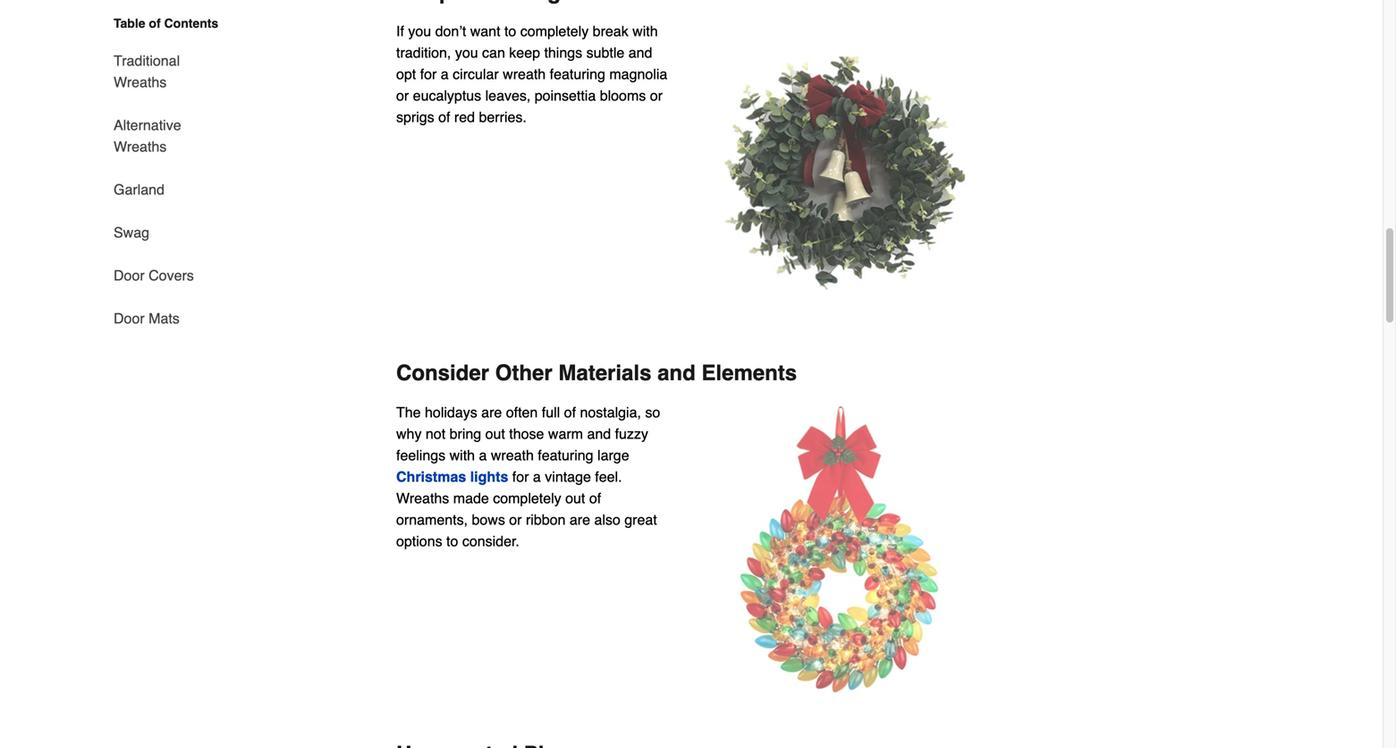 Task type: locate. For each thing, give the bounding box(es) containing it.
opt
[[396, 66, 416, 82]]

1 horizontal spatial and
[[629, 44, 653, 61]]

nostalgia,
[[580, 404, 642, 421]]

for inside "for a vintage feel. wreaths made completely out of ornaments, bows or ribbon are also great options to consider."
[[513, 469, 529, 485]]

materials
[[559, 361, 652, 385]]

2 horizontal spatial a
[[533, 469, 541, 485]]

for down 'tradition,'
[[420, 66, 437, 82]]

you
[[408, 23, 431, 39], [455, 44, 478, 61]]

1 vertical spatial featuring
[[538, 447, 594, 464]]

out right bring
[[486, 426, 505, 442]]

1 vertical spatial with
[[450, 447, 475, 464]]

completely up ribbon
[[493, 490, 562, 507]]

and for so
[[587, 426, 611, 442]]

warm
[[548, 426, 583, 442]]

wreath down keep
[[503, 66, 546, 82]]

2 vertical spatial wreaths
[[396, 490, 449, 507]]

and
[[629, 44, 653, 61], [658, 361, 696, 385], [587, 426, 611, 442]]

you right if
[[408, 23, 431, 39]]

1 vertical spatial are
[[570, 511, 591, 528]]

and for with
[[629, 44, 653, 61]]

completely inside "for a vintage feel. wreaths made completely out of ornaments, bows or ribbon are also great options to consider."
[[493, 490, 562, 507]]

of left red
[[439, 109, 451, 125]]

garland
[[114, 181, 165, 198]]

for a vintage feel. wreaths made completely out of ornaments, bows or ribbon are also great options to consider.
[[396, 469, 657, 549]]

for right lights
[[513, 469, 529, 485]]

for
[[420, 66, 437, 82], [513, 469, 529, 485]]

1 vertical spatial wreath
[[491, 447, 534, 464]]

or down magnolia
[[650, 87, 663, 104]]

alternative
[[114, 117, 181, 133]]

door up door mats "link"
[[114, 267, 145, 284]]

out inside "for a vintage feel. wreaths made completely out of ornaments, bows or ribbon are also great options to consider."
[[566, 490, 586, 507]]

or down the opt
[[396, 87, 409, 104]]

0 horizontal spatial and
[[587, 426, 611, 442]]

and inside if you don't want to completely break with tradition, you can keep things subtle and opt for a circular wreath featuring magnolia or eucalyptus leaves, poinsettia blooms or sprigs of red berries.
[[629, 44, 653, 61]]

red
[[455, 109, 475, 125]]

made
[[453, 490, 489, 507]]

holidays
[[425, 404, 478, 421]]

and down nostalgia,
[[587, 426, 611, 442]]

of up also
[[590, 490, 601, 507]]

1 horizontal spatial for
[[513, 469, 529, 485]]

out
[[486, 426, 505, 442], [566, 490, 586, 507]]

1 door from the top
[[114, 267, 145, 284]]

can
[[482, 44, 505, 61]]

to
[[505, 23, 517, 39], [447, 533, 459, 549]]

or inside "for a vintage feel. wreaths made completely out of ornaments, bows or ribbon are also great options to consider."
[[509, 511, 522, 528]]

featuring inside if you don't want to completely break with tradition, you can keep things subtle and opt for a circular wreath featuring magnolia or eucalyptus leaves, poinsettia blooms or sprigs of red berries.
[[550, 66, 606, 82]]

to inside if you don't want to completely break with tradition, you can keep things subtle and opt for a circular wreath featuring magnolia or eucalyptus leaves, poinsettia blooms or sprigs of red berries.
[[505, 23, 517, 39]]

door for door covers
[[114, 267, 145, 284]]

feel.
[[595, 469, 622, 485]]

christmas
[[396, 469, 466, 485]]

of
[[149, 16, 161, 30], [439, 109, 451, 125], [564, 404, 576, 421], [590, 490, 601, 507]]

door covers
[[114, 267, 194, 284]]

featuring down warm
[[538, 447, 594, 464]]

0 horizontal spatial with
[[450, 447, 475, 464]]

1 horizontal spatial are
[[570, 511, 591, 528]]

1 vertical spatial completely
[[493, 490, 562, 507]]

0 vertical spatial for
[[420, 66, 437, 82]]

featuring
[[550, 66, 606, 82], [538, 447, 594, 464]]

0 vertical spatial a
[[441, 66, 449, 82]]

0 vertical spatial you
[[408, 23, 431, 39]]

subtle
[[587, 44, 625, 61]]

wreath down those
[[491, 447, 534, 464]]

are
[[482, 404, 502, 421], [570, 511, 591, 528]]

2 horizontal spatial or
[[650, 87, 663, 104]]

0 vertical spatial completely
[[521, 23, 589, 39]]

of inside the holidays are often full of nostalgia, so why not bring out those warm and fuzzy feelings with a wreath featuring large christmas lights
[[564, 404, 576, 421]]

0 vertical spatial wreath
[[503, 66, 546, 82]]

door for door mats
[[114, 310, 145, 327]]

with
[[633, 23, 658, 39], [450, 447, 475, 464]]

lights
[[470, 469, 509, 485]]

sprigs
[[396, 109, 435, 125]]

with inside if you don't want to completely break with tradition, you can keep things subtle and opt for a circular wreath featuring magnolia or eucalyptus leaves, poinsettia blooms or sprigs of red berries.
[[633, 23, 658, 39]]

and inside the holidays are often full of nostalgia, so why not bring out those warm and fuzzy feelings with a wreath featuring large christmas lights
[[587, 426, 611, 442]]

alternative wreaths link
[[114, 104, 234, 168]]

0 vertical spatial featuring
[[550, 66, 606, 82]]

a eucalyptus leaf wreath with a red velvet bow and three white bells. image
[[692, 21, 987, 316]]

are left also
[[570, 511, 591, 528]]

a up eucalyptus
[[441, 66, 449, 82]]

1 vertical spatial to
[[447, 533, 459, 549]]

featuring for subtle
[[550, 66, 606, 82]]

0 vertical spatial wreaths
[[114, 74, 167, 90]]

out down vintage
[[566, 490, 586, 507]]

wreaths down alternative
[[114, 138, 167, 155]]

1 horizontal spatial a
[[479, 447, 487, 464]]

0 horizontal spatial for
[[420, 66, 437, 82]]

bring
[[450, 426, 482, 442]]

leaves,
[[486, 87, 531, 104]]

door left mats
[[114, 310, 145, 327]]

0 vertical spatial are
[[482, 404, 502, 421]]

0 vertical spatial with
[[633, 23, 658, 39]]

featuring inside the holidays are often full of nostalgia, so why not bring out those warm and fuzzy feelings with a wreath featuring large christmas lights
[[538, 447, 594, 464]]

1 horizontal spatial with
[[633, 23, 658, 39]]

contents
[[164, 16, 219, 30]]

completely inside if you don't want to completely break with tradition, you can keep things subtle and opt for a circular wreath featuring magnolia or eucalyptus leaves, poinsettia blooms or sprigs of red berries.
[[521, 23, 589, 39]]

1 vertical spatial out
[[566, 490, 586, 507]]

also
[[595, 511, 621, 528]]

1 vertical spatial and
[[658, 361, 696, 385]]

for inside if you don't want to completely break with tradition, you can keep things subtle and opt for a circular wreath featuring magnolia or eucalyptus leaves, poinsettia blooms or sprigs of red berries.
[[420, 66, 437, 82]]

0 horizontal spatial a
[[441, 66, 449, 82]]

and up magnolia
[[629, 44, 653, 61]]

you up circular
[[455, 44, 478, 61]]

0 horizontal spatial are
[[482, 404, 502, 421]]

don't
[[435, 23, 466, 39]]

of right "full"
[[564, 404, 576, 421]]

2 vertical spatial a
[[533, 469, 541, 485]]

wreath inside if you don't want to completely break with tradition, you can keep things subtle and opt for a circular wreath featuring magnolia or eucalyptus leaves, poinsettia blooms or sprigs of red berries.
[[503, 66, 546, 82]]

0 vertical spatial door
[[114, 267, 145, 284]]

are left "often"
[[482, 404, 502, 421]]

1 horizontal spatial you
[[455, 44, 478, 61]]

wreaths inside traditional wreaths
[[114, 74, 167, 90]]

wreaths for alternative wreaths
[[114, 138, 167, 155]]

completely up things
[[521, 23, 589, 39]]

1 vertical spatial a
[[479, 447, 487, 464]]

of inside "for a vintage feel. wreaths made completely out of ornaments, bows or ribbon are also great options to consider."
[[590, 490, 601, 507]]

traditional wreaths
[[114, 52, 180, 90]]

1 vertical spatial door
[[114, 310, 145, 327]]

ribbon
[[526, 511, 566, 528]]

1 horizontal spatial to
[[505, 23, 517, 39]]

a left vintage
[[533, 469, 541, 485]]

door
[[114, 267, 145, 284], [114, 310, 145, 327]]

2 vertical spatial and
[[587, 426, 611, 442]]

door inside "link"
[[114, 310, 145, 327]]

a inside the holidays are often full of nostalgia, so why not bring out those warm and fuzzy feelings with a wreath featuring large christmas lights
[[479, 447, 487, 464]]

to right want
[[505, 23, 517, 39]]

covers
[[149, 267, 194, 284]]

and up so
[[658, 361, 696, 385]]

wreaths down traditional
[[114, 74, 167, 90]]

wreath
[[503, 66, 546, 82], [491, 447, 534, 464]]

fuzzy
[[615, 426, 649, 442]]

1 vertical spatial wreaths
[[114, 138, 167, 155]]

a up lights
[[479, 447, 487, 464]]

table of contents element
[[99, 14, 234, 329]]

alternative wreaths
[[114, 117, 181, 155]]

tradition,
[[396, 44, 451, 61]]

consider other materials and elements
[[396, 361, 797, 385]]

with down bring
[[450, 447, 475, 464]]

consider
[[396, 361, 489, 385]]

to down 'ornaments,'
[[447, 533, 459, 549]]

0 vertical spatial and
[[629, 44, 653, 61]]

great
[[625, 511, 657, 528]]

bows
[[472, 511, 505, 528]]

1 horizontal spatial out
[[566, 490, 586, 507]]

wreaths inside alternative wreaths
[[114, 138, 167, 155]]

or
[[396, 87, 409, 104], [650, 87, 663, 104], [509, 511, 522, 528]]

2 door from the top
[[114, 310, 145, 327]]

wreaths down christmas
[[396, 490, 449, 507]]

wreath inside the holidays are often full of nostalgia, so why not bring out those warm and fuzzy feelings with a wreath featuring large christmas lights
[[491, 447, 534, 464]]

featuring up poinsettia
[[550, 66, 606, 82]]

0 vertical spatial out
[[486, 426, 505, 442]]

break
[[593, 23, 629, 39]]

or right bows
[[509, 511, 522, 528]]

wreath for keep
[[503, 66, 546, 82]]

1 vertical spatial for
[[513, 469, 529, 485]]

0 horizontal spatial out
[[486, 426, 505, 442]]

0 vertical spatial to
[[505, 23, 517, 39]]

wreaths
[[114, 74, 167, 90], [114, 138, 167, 155], [396, 490, 449, 507]]

completely
[[521, 23, 589, 39], [493, 490, 562, 507]]

with right the break
[[633, 23, 658, 39]]

wreath for out
[[491, 447, 534, 464]]

a
[[441, 66, 449, 82], [479, 447, 487, 464], [533, 469, 541, 485]]

1 horizontal spatial or
[[509, 511, 522, 528]]

0 horizontal spatial to
[[447, 533, 459, 549]]

not
[[426, 426, 446, 442]]



Task type: describe. For each thing, give the bounding box(es) containing it.
feelings
[[396, 447, 446, 464]]

of inside if you don't want to completely break with tradition, you can keep things subtle and opt for a circular wreath featuring magnolia or eucalyptus leaves, poinsettia blooms or sprigs of red berries.
[[439, 109, 451, 125]]

those
[[509, 426, 544, 442]]

table of contents
[[114, 16, 219, 30]]

christmas lights link
[[396, 469, 509, 485]]

0 horizontal spatial or
[[396, 87, 409, 104]]

door covers link
[[114, 254, 194, 297]]

vintage
[[545, 469, 591, 485]]

1 vertical spatial you
[[455, 44, 478, 61]]

consider.
[[462, 533, 520, 549]]

the
[[396, 404, 421, 421]]

often
[[506, 404, 538, 421]]

wreaths for traditional wreaths
[[114, 74, 167, 90]]

other
[[495, 361, 553, 385]]

are inside the holidays are often full of nostalgia, so why not bring out those warm and fuzzy feelings with a wreath featuring large christmas lights
[[482, 404, 502, 421]]

traditional wreaths link
[[114, 39, 234, 104]]

2 horizontal spatial and
[[658, 361, 696, 385]]

berries.
[[479, 109, 527, 125]]

featuring for warm
[[538, 447, 594, 464]]

elements
[[702, 361, 797, 385]]

full
[[542, 404, 560, 421]]

why
[[396, 426, 422, 442]]

blooms
[[600, 87, 646, 104]]

so
[[646, 404, 661, 421]]

a wreath made of vintage-style multicolor christmas lights with a red bow and green holly leaf. image
[[692, 402, 987, 697]]

want
[[470, 23, 501, 39]]

swag link
[[114, 211, 149, 254]]

keep
[[509, 44, 540, 61]]

magnolia
[[610, 66, 668, 82]]

poinsettia
[[535, 87, 596, 104]]

out inside the holidays are often full of nostalgia, so why not bring out those warm and fuzzy feelings with a wreath featuring large christmas lights
[[486, 426, 505, 442]]

to inside "for a vintage feel. wreaths made completely out of ornaments, bows or ribbon are also great options to consider."
[[447, 533, 459, 549]]

circular
[[453, 66, 499, 82]]

mats
[[149, 310, 180, 327]]

wreaths inside "for a vintage feel. wreaths made completely out of ornaments, bows or ribbon are also great options to consider."
[[396, 490, 449, 507]]

with inside the holidays are often full of nostalgia, so why not bring out those warm and fuzzy feelings with a wreath featuring large christmas lights
[[450, 447, 475, 464]]

eucalyptus
[[413, 87, 482, 104]]

door mats
[[114, 310, 180, 327]]

door mats link
[[114, 297, 180, 329]]

swag
[[114, 224, 149, 241]]

table
[[114, 16, 145, 30]]

the holidays are often full of nostalgia, so why not bring out those warm and fuzzy feelings with a wreath featuring large christmas lights
[[396, 404, 661, 485]]

a inside "for a vintage feel. wreaths made completely out of ornaments, bows or ribbon are also great options to consider."
[[533, 469, 541, 485]]

a inside if you don't want to completely break with tradition, you can keep things subtle and opt for a circular wreath featuring magnolia or eucalyptus leaves, poinsettia blooms or sprigs of red berries.
[[441, 66, 449, 82]]

large
[[598, 447, 630, 464]]

0 horizontal spatial you
[[408, 23, 431, 39]]

if
[[396, 23, 404, 39]]

things
[[544, 44, 583, 61]]

traditional
[[114, 52, 180, 69]]

are inside "for a vintage feel. wreaths made completely out of ornaments, bows or ribbon are also great options to consider."
[[570, 511, 591, 528]]

options
[[396, 533, 443, 549]]

of right table
[[149, 16, 161, 30]]

if you don't want to completely break with tradition, you can keep things subtle and opt for a circular wreath featuring magnolia or eucalyptus leaves, poinsettia blooms or sprigs of red berries.
[[396, 23, 668, 125]]

garland link
[[114, 168, 165, 211]]

ornaments,
[[396, 511, 468, 528]]



Task type: vqa. For each thing, say whether or not it's contained in the screenshot.
the middle 'A'
yes



